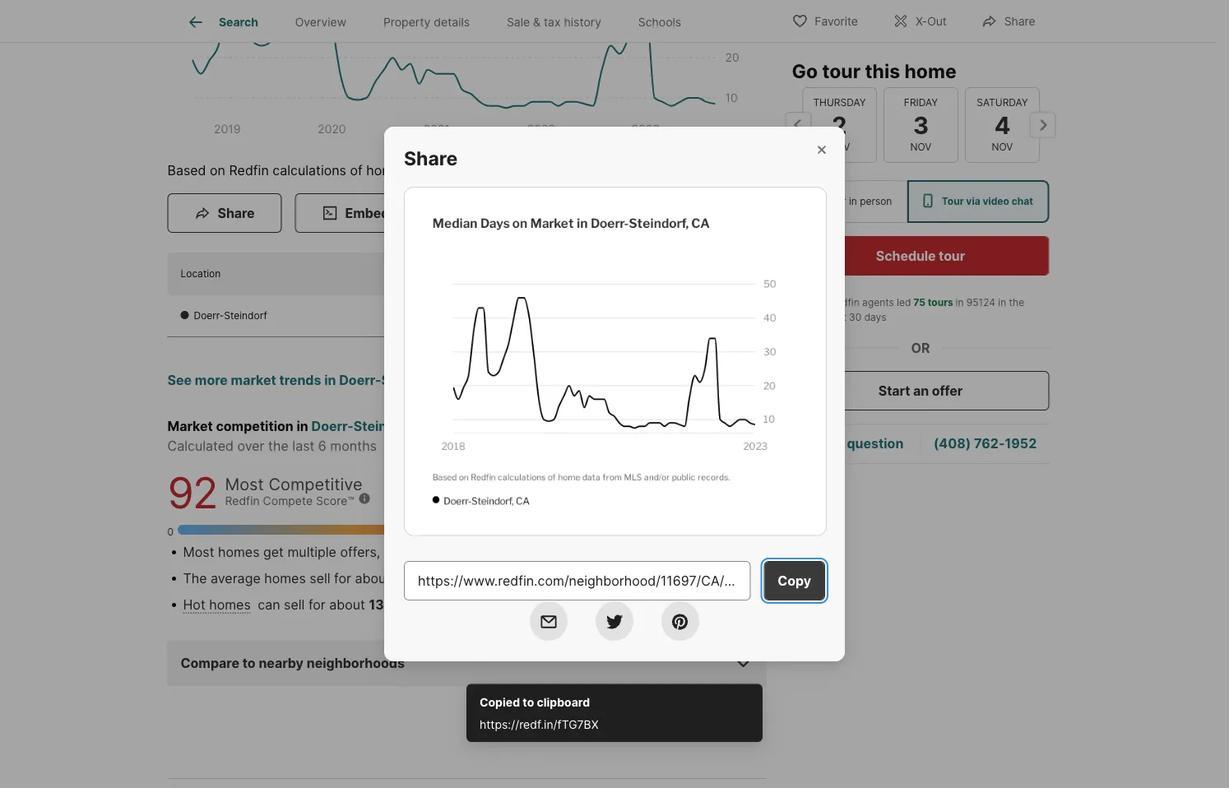 Task type: locate. For each thing, give the bounding box(es) containing it.
1 vertical spatial go
[[524, 597, 540, 613]]

homes down "average"
[[209, 597, 251, 613]]

share dialog
[[384, 127, 845, 662]]

(408)
[[934, 436, 972, 452]]

overview
[[295, 15, 347, 29]]

homes up "average"
[[218, 544, 260, 560]]

redfin left the 'compete'
[[225, 495, 260, 509]]

homes down get
[[264, 571, 306, 587]]

calculations
[[273, 162, 346, 178]]

list for 13%
[[441, 597, 459, 613]]

nov for 3
[[910, 141, 932, 153]]

offers,
[[340, 544, 380, 560]]

0 vertical spatial about
[[355, 571, 391, 587]]

redfin right on
[[229, 162, 269, 178]]

1 horizontal spatial for
[[334, 571, 351, 587]]

doerr- up 6
[[312, 418, 354, 434]]

above
[[418, 571, 456, 587], [399, 597, 437, 613]]

list down the average homes sell for about 6% above list price and go pending in around 10 days.
[[441, 597, 459, 613]]

for right can
[[309, 597, 326, 613]]

tours
[[928, 297, 954, 309]]

2 vertical spatial doerr-
[[312, 418, 354, 434]]

for down offers,
[[334, 571, 351, 587]]

most for most homes get multiple offers, often with waived contingencies.
[[183, 544, 214, 560]]

tour
[[826, 195, 847, 207], [942, 195, 964, 207]]

above for 13%
[[399, 597, 437, 613]]

last left 30
[[830, 312, 847, 323]]

nov for 4
[[992, 141, 1013, 153]]

0 vertical spatial doerr-
[[194, 310, 224, 322]]

share button down on
[[168, 194, 282, 233]]

doerr- up doerr-steindorf 'link'
[[339, 372, 382, 388]]

nov inside friday 3 nov
[[910, 141, 932, 153]]

1 horizontal spatial share
[[404, 146, 458, 170]]

see more market trends in doerr-steindorf
[[168, 372, 442, 388]]

for for homes
[[334, 571, 351, 587]]

list down the waived
[[460, 571, 478, 587]]

search
[[219, 15, 258, 29]]

30
[[850, 312, 862, 323]]

0 horizontal spatial tour
[[826, 195, 847, 207]]

0 horizontal spatial sell
[[284, 597, 305, 613]]

1 vertical spatial above
[[399, 597, 437, 613]]

1 horizontal spatial last
[[830, 312, 847, 323]]

days. right 10
[[698, 571, 732, 587]]

1 vertical spatial pending
[[544, 597, 594, 613]]

previous image
[[786, 112, 812, 138]]

15
[[604, 310, 614, 322]]

1 vertical spatial share
[[404, 146, 458, 170]]

6
[[318, 438, 327, 454]]

0 horizontal spatial 8
[[456, 310, 463, 322]]

2 vertical spatial steindorf
[[354, 418, 414, 434]]

75
[[914, 297, 926, 309]]

via
[[967, 195, 981, 207]]

doerr-steindorf link
[[312, 418, 414, 434]]

hot homes can sell for about 13% above list price and go pending in around 8 days.
[[183, 597, 706, 613]]

0 vertical spatial above
[[418, 571, 456, 587]]

1 horizontal spatial home
[[905, 59, 957, 82]]

embed button
[[295, 194, 417, 233]]

the right 95124
[[1010, 297, 1025, 309]]

tab list
[[168, 0, 713, 42]]

days.
[[698, 571, 732, 587], [672, 597, 706, 613]]

1 horizontal spatial most
[[225, 474, 264, 495]]

tour left person
[[826, 195, 847, 207]]

-15
[[599, 310, 614, 322]]

tour for tour in person
[[826, 195, 847, 207]]

embed
[[345, 205, 390, 221]]

start an offer button
[[792, 371, 1050, 411]]

1 horizontal spatial sell
[[310, 571, 331, 587]]

0 horizontal spatial home
[[367, 162, 401, 178]]

1 vertical spatial doerr-
[[339, 372, 382, 388]]

search link
[[186, 12, 258, 32]]

pending for 8
[[544, 597, 594, 613]]

share button right out at the right of the page
[[968, 4, 1050, 37]]

around
[[632, 571, 675, 587], [613, 597, 656, 613]]

for
[[334, 571, 351, 587], [309, 597, 326, 613]]

sell right can
[[284, 597, 305, 613]]

1 vertical spatial for
[[309, 597, 326, 613]]

0 vertical spatial for
[[334, 571, 351, 587]]

2 vertical spatial share
[[218, 205, 255, 221]]

0 horizontal spatial the
[[268, 438, 289, 454]]

1 horizontal spatial go
[[544, 571, 559, 587]]

8
[[456, 310, 463, 322], [660, 597, 668, 613]]

favorite button
[[778, 4, 872, 37]]

history
[[564, 15, 602, 29]]

score
[[316, 495, 348, 509]]

1 vertical spatial share button
[[168, 194, 282, 233]]

and down contingencies.
[[517, 571, 540, 587]]

out
[[928, 14, 947, 28]]

0 vertical spatial share button
[[968, 4, 1050, 37]]

nov down 4
[[992, 141, 1013, 153]]

2 vertical spatial homes
[[209, 597, 251, 613]]

2 horizontal spatial nov
[[992, 141, 1013, 153]]

days. down 10
[[672, 597, 706, 613]]

steindorf up market
[[224, 310, 267, 322]]

days. for hot homes can sell for about 13% above list price and go pending in around 8 days.
[[672, 597, 706, 613]]

the
[[183, 571, 207, 587]]

0 vertical spatial pending
[[563, 571, 614, 587]]

nov down 2
[[829, 141, 850, 153]]

tour up 'thursday'
[[823, 59, 861, 82]]

steindorf up months
[[354, 418, 414, 434]]

0 vertical spatial around
[[632, 571, 675, 587]]

1 horizontal spatial tour
[[939, 248, 966, 264]]

1 vertical spatial the
[[268, 438, 289, 454]]

more
[[195, 372, 228, 388]]

1 vertical spatial and
[[497, 597, 521, 613]]

0 vertical spatial sell
[[310, 571, 331, 587]]

tour left via
[[942, 195, 964, 207]]

0 vertical spatial days.
[[698, 571, 732, 587]]

0 vertical spatial tour
[[823, 59, 861, 82]]

1 vertical spatial tour
[[939, 248, 966, 264]]

0 vertical spatial the
[[1010, 297, 1025, 309]]

1 vertical spatial around
[[613, 597, 656, 613]]

0 vertical spatial go
[[544, 571, 559, 587]]

1 horizontal spatial tour
[[942, 195, 964, 207]]

offer
[[932, 383, 963, 399]]

2 nov from the left
[[910, 141, 932, 153]]

of
[[350, 162, 363, 178]]

for for can
[[309, 597, 326, 613]]

person
[[860, 195, 893, 207]]

1 tour from the left
[[826, 195, 847, 207]]

tour right schedule
[[939, 248, 966, 264]]

thursday
[[813, 97, 866, 108]]

0 vertical spatial price
[[482, 571, 513, 587]]

0 vertical spatial homes
[[218, 544, 260, 560]]

1 vertical spatial last
[[292, 438, 315, 454]]

about for 13%
[[329, 597, 365, 613]]

most
[[225, 474, 264, 495], [183, 544, 214, 560]]

&
[[533, 15, 541, 29]]

and for 6%
[[517, 571, 540, 587]]

0 vertical spatial share
[[1005, 14, 1036, 28]]

0 vertical spatial home
[[905, 59, 957, 82]]

last inside 'market competition in doerr-steindorf calculated over the last 6 months'
[[292, 438, 315, 454]]

100
[[750, 527, 767, 539]]

0 horizontal spatial last
[[292, 438, 315, 454]]

the
[[1010, 297, 1025, 309], [268, 438, 289, 454]]

steindorf up doerr-steindorf 'link'
[[382, 372, 442, 388]]

start
[[879, 383, 911, 399]]

x-out
[[916, 14, 947, 28]]

the inside in the last 30 days
[[1010, 297, 1025, 309]]

doerr- inside 'market competition in doerr-steindorf calculated over the last 6 months'
[[312, 418, 354, 434]]

92
[[168, 467, 217, 519]]

property details tab
[[365, 2, 489, 42]]

% yoy
[[599, 276, 627, 288]]

sep
[[456, 276, 474, 288]]

redfin for redfin agents led 75 tours in 95124
[[830, 297, 860, 309]]

0 horizontal spatial most
[[183, 544, 214, 560]]

most homes get multiple offers, often with waived contingencies.
[[183, 544, 589, 560]]

most up the the
[[183, 544, 214, 560]]

home right of
[[367, 162, 401, 178]]

this
[[865, 59, 901, 82]]

%
[[599, 276, 607, 288]]

(408) 762-1952
[[934, 436, 1037, 452]]

2
[[832, 111, 847, 139]]

doerr- down location
[[194, 310, 224, 322]]

0 horizontal spatial go
[[524, 597, 540, 613]]

about
[[355, 571, 391, 587], [329, 597, 365, 613]]

price down the waived
[[482, 571, 513, 587]]

pending for 10
[[563, 571, 614, 587]]

2023
[[477, 276, 502, 288]]

competition
[[216, 418, 294, 434]]

around for 8
[[613, 597, 656, 613]]

in inside see more market trends in doerr-steindorf link
[[324, 372, 336, 388]]

sell down "multiple"
[[310, 571, 331, 587]]

price down the average homes sell for about 6% above list price and go pending in around 10 days.
[[463, 597, 494, 613]]

0 vertical spatial redfin
[[229, 162, 269, 178]]

trends
[[279, 372, 321, 388]]

6%
[[395, 571, 415, 587]]

about up "13%"
[[355, 571, 391, 587]]

above down 6%
[[399, 597, 437, 613]]

tour inside button
[[939, 248, 966, 264]]

the average homes sell for about 6% above list price and go pending in around 10 days.
[[183, 571, 732, 587]]

tour for go
[[823, 59, 861, 82]]

share for share button to the right
[[1005, 14, 1036, 28]]

0 horizontal spatial for
[[309, 597, 326, 613]]

2 tour from the left
[[942, 195, 964, 207]]

list box
[[792, 180, 1050, 223]]

1 horizontal spatial 8
[[660, 597, 668, 613]]

0 vertical spatial steindorf
[[224, 310, 267, 322]]

tour for schedule
[[939, 248, 966, 264]]

0 horizontal spatial list
[[441, 597, 459, 613]]

next image
[[1030, 112, 1056, 138]]

1 vertical spatial sell
[[284, 597, 305, 613]]

the right over
[[268, 438, 289, 454]]

None text field
[[418, 571, 737, 591]]

go for 10
[[544, 571, 559, 587]]

nov inside "saturday 4 nov"
[[992, 141, 1013, 153]]

1 vertical spatial most
[[183, 544, 214, 560]]

home
[[905, 59, 957, 82], [367, 162, 401, 178]]

yoy
[[610, 276, 627, 288]]

market
[[168, 418, 213, 434]]

hot homes link
[[183, 597, 251, 613]]

above down with
[[418, 571, 456, 587]]

redfin up 30
[[830, 297, 860, 309]]

compete
[[263, 495, 313, 509]]

tour inside option
[[942, 195, 964, 207]]

1 horizontal spatial list
[[460, 571, 478, 587]]

1 vertical spatial list
[[441, 597, 459, 613]]

1 vertical spatial days.
[[672, 597, 706, 613]]

1 nov from the left
[[829, 141, 850, 153]]

redfin for redfin compete score ™
[[225, 495, 260, 509]]

2 horizontal spatial share
[[1005, 14, 1036, 28]]

2 vertical spatial redfin
[[225, 495, 260, 509]]

1 vertical spatial 8
[[660, 597, 668, 613]]

0 horizontal spatial nov
[[829, 141, 850, 153]]

1 vertical spatial about
[[329, 597, 365, 613]]

nov down '3' at the top right of page
[[910, 141, 932, 153]]

0 vertical spatial most
[[225, 474, 264, 495]]

None button
[[802, 87, 877, 163], [884, 87, 959, 163], [965, 87, 1040, 163], [802, 87, 877, 163], [884, 87, 959, 163], [965, 87, 1040, 163]]

1 horizontal spatial nov
[[910, 141, 932, 153]]

0 vertical spatial list
[[460, 571, 478, 587]]

last left 6
[[292, 438, 315, 454]]

nov inside thursday 2 nov
[[829, 141, 850, 153]]

0 vertical spatial and
[[517, 571, 540, 587]]

sell for can
[[284, 597, 305, 613]]

0 horizontal spatial share
[[218, 205, 255, 221]]

1 vertical spatial redfin
[[830, 297, 860, 309]]

0 vertical spatial last
[[830, 312, 847, 323]]

and down the average homes sell for about 6% above list price and go pending in around 10 days.
[[497, 597, 521, 613]]

nov for 2
[[829, 141, 850, 153]]

1 horizontal spatial the
[[1010, 297, 1025, 309]]

home up friday on the top right of page
[[905, 59, 957, 82]]

in
[[849, 195, 858, 207], [956, 297, 964, 309], [999, 297, 1007, 309], [324, 372, 336, 388], [297, 418, 308, 434], [617, 571, 628, 587], [598, 597, 609, 613]]

1 vertical spatial price
[[463, 597, 494, 613]]

favorite
[[815, 14, 858, 28]]

most down over
[[225, 474, 264, 495]]

most for most competitive
[[225, 474, 264, 495]]

0 horizontal spatial tour
[[823, 59, 861, 82]]

schedule
[[876, 248, 936, 264]]

3 nov from the left
[[992, 141, 1013, 153]]

about left "13%"
[[329, 597, 365, 613]]



Task type: describe. For each thing, give the bounding box(es) containing it.
schools tab
[[620, 2, 700, 42]]

1 vertical spatial homes
[[264, 571, 306, 587]]

ask a question
[[809, 436, 904, 452]]

thursday 2 nov
[[813, 97, 866, 153]]

see
[[168, 372, 192, 388]]

about for 6%
[[355, 571, 391, 587]]

over
[[237, 438, 265, 454]]

most competitive
[[225, 474, 363, 495]]

around for 10
[[632, 571, 675, 587]]

days
[[865, 312, 887, 323]]

™
[[348, 495, 355, 509]]

clipboard
[[537, 696, 590, 710]]

location sep 2023
[[181, 268, 502, 288]]

based on redfin calculations of home data from mls and/or public records.
[[168, 162, 637, 178]]

doerr-steindorf
[[194, 310, 267, 322]]

from
[[436, 162, 465, 178]]

led
[[897, 297, 911, 309]]

location
[[181, 268, 221, 280]]

doerr- inside see more market trends in doerr-steindorf link
[[339, 372, 382, 388]]

go
[[792, 59, 818, 82]]

share element
[[404, 127, 478, 170]]

x-out button
[[879, 4, 961, 37]]

13%
[[369, 597, 396, 613]]

data
[[405, 162, 433, 178]]

saturday
[[977, 97, 1028, 108]]

competitive
[[269, 474, 363, 495]]

copied
[[480, 696, 520, 710]]

start an offer
[[879, 383, 963, 399]]

schools
[[639, 15, 682, 29]]

copy button
[[764, 561, 826, 601]]

ask a question link
[[809, 436, 904, 452]]

market competition in doerr-steindorf calculated over the last 6 months
[[168, 418, 414, 454]]

waived
[[451, 544, 495, 560]]

saturday 4 nov
[[977, 97, 1028, 153]]

price for 6%
[[482, 571, 513, 587]]

contingencies.
[[499, 544, 589, 560]]

in inside 'market competition in doerr-steindorf calculated over the last 6 months'
[[297, 418, 308, 434]]

on
[[210, 162, 225, 178]]

https://redf.in/ftg7bx
[[480, 718, 599, 732]]

0 horizontal spatial share button
[[168, 194, 282, 233]]

question
[[847, 436, 904, 452]]

often
[[384, 544, 417, 560]]

list for 6%
[[460, 571, 478, 587]]

redfin agents led 75 tours in 95124
[[830, 297, 996, 309]]

multiple
[[288, 544, 337, 560]]

0 vertical spatial 8
[[456, 310, 463, 322]]

(408) 762-1952 link
[[934, 436, 1037, 452]]

sell for homes
[[310, 571, 331, 587]]

calculated
[[168, 438, 234, 454]]

tour in person
[[826, 195, 893, 207]]

tab list containing search
[[168, 0, 713, 42]]

last inside in the last 30 days
[[830, 312, 847, 323]]

0
[[168, 527, 174, 539]]

1952
[[1005, 436, 1037, 452]]

overview tab
[[277, 2, 365, 42]]

1 horizontal spatial share button
[[968, 4, 1050, 37]]

in inside in the last 30 days
[[999, 297, 1007, 309]]

4
[[994, 111, 1011, 139]]

with
[[421, 544, 447, 560]]

months
[[330, 438, 377, 454]]

1 vertical spatial steindorf
[[382, 372, 442, 388]]

sale & tax history
[[507, 15, 602, 29]]

property
[[383, 15, 431, 29]]

schedule tour button
[[792, 236, 1050, 276]]

mls
[[469, 162, 496, 178]]

10
[[679, 571, 695, 587]]

price for 13%
[[463, 597, 494, 613]]

friday
[[904, 97, 938, 108]]

share for share button to the left
[[218, 205, 255, 221]]

none text field inside share dialog
[[418, 571, 737, 591]]

sale & tax history tab
[[489, 2, 620, 42]]

and for 13%
[[497, 597, 521, 613]]

go tour this home
[[792, 59, 957, 82]]

video
[[983, 195, 1010, 207]]

list box containing tour in person
[[792, 180, 1050, 223]]

tour for tour via video chat
[[942, 195, 964, 207]]

1 vertical spatial home
[[367, 162, 401, 178]]

x-
[[916, 14, 928, 28]]

see more market trends in doerr-steindorf link
[[168, 371, 442, 417]]

-
[[599, 310, 604, 322]]

3
[[913, 111, 929, 139]]

above for 6%
[[418, 571, 456, 587]]

tax
[[544, 15, 561, 29]]

average
[[211, 571, 261, 587]]

public
[[545, 162, 582, 178]]

an
[[914, 383, 929, 399]]

the inside 'market competition in doerr-steindorf calculated over the last 6 months'
[[268, 438, 289, 454]]

agents
[[863, 297, 894, 309]]

market
[[231, 372, 276, 388]]

days. for the average homes sell for about 6% above list price and go pending in around 10 days.
[[698, 571, 732, 587]]

and/or
[[500, 162, 541, 178]]

homes for can
[[209, 597, 251, 613]]

property details
[[383, 15, 470, 29]]

steindorf inside 'market competition in doerr-steindorf calculated over the last 6 months'
[[354, 418, 414, 434]]

redfin compete score ™
[[225, 495, 355, 509]]

graph of the median days a home is on the market in doerr-steindorf image
[[404, 187, 827, 536]]

go for 8
[[524, 597, 540, 613]]

details
[[434, 15, 470, 29]]

tour via video chat option
[[908, 180, 1050, 223]]

share inside share dialog
[[404, 146, 458, 170]]

copy
[[778, 573, 812, 589]]

homes for get
[[218, 544, 260, 560]]

or
[[912, 340, 931, 356]]

95124
[[967, 297, 996, 309]]



Task type: vqa. For each thing, say whether or not it's contained in the screenshot.
Feed to the top
no



